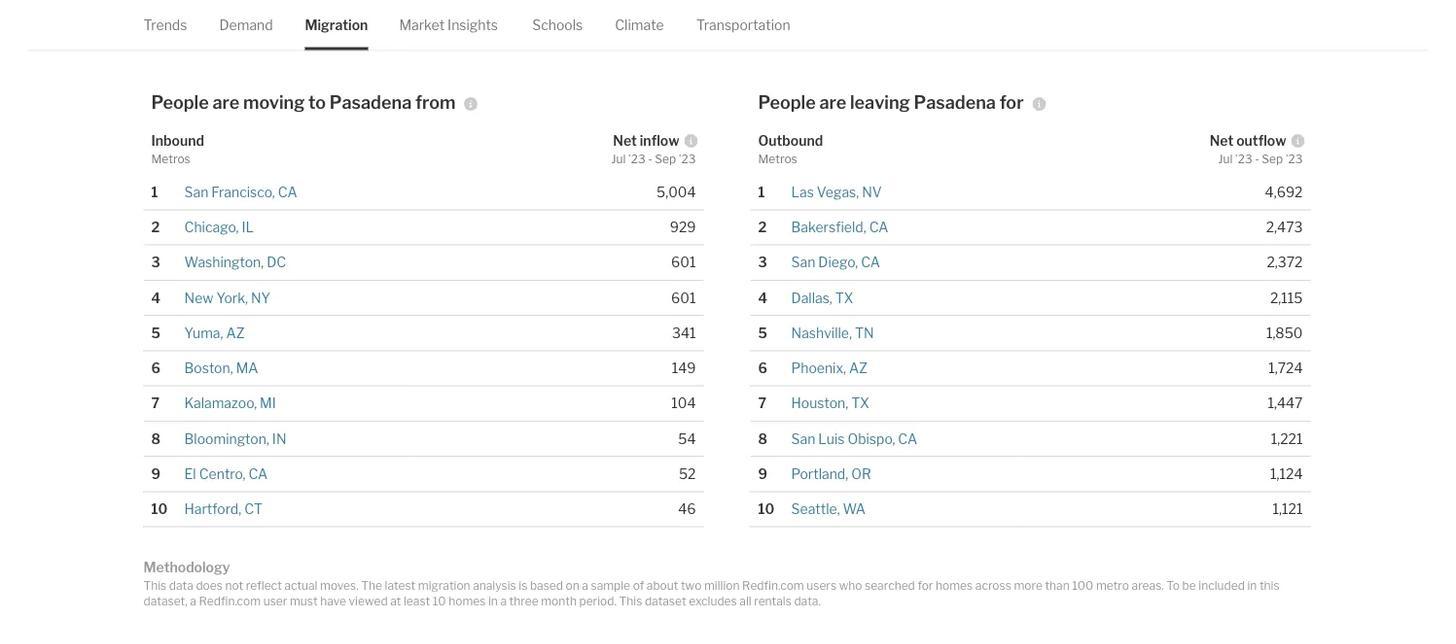 Task type: describe. For each thing, give the bounding box(es) containing it.
at
[[390, 595, 401, 609]]

actual
[[284, 579, 318, 593]]

hartford, ct
[[184, 502, 263, 518]]

phoenix, az
[[791, 361, 868, 377]]

ca for 52
[[249, 466, 268, 483]]

az for yuma, az
[[226, 325, 245, 342]]

dallas, tx link
[[791, 290, 854, 307]]

migration
[[418, 579, 470, 593]]

washington, dc
[[184, 255, 286, 271]]

to
[[1167, 579, 1180, 593]]

moving
[[243, 92, 305, 114]]

jul for people are leaving pasadena for
[[1218, 153, 1233, 167]]

york,
[[216, 290, 248, 307]]

wa
[[843, 502, 866, 518]]

schools link
[[532, 0, 583, 50]]

104
[[672, 396, 696, 412]]

month
[[541, 595, 577, 609]]

1 '23 from the left
[[628, 153, 646, 167]]

are for leaving
[[820, 92, 847, 114]]

portland, or link
[[791, 466, 871, 483]]

bakersfield, ca link
[[791, 220, 889, 236]]

1 vertical spatial this
[[619, 595, 642, 609]]

included
[[1199, 579, 1245, 593]]

149
[[672, 361, 696, 377]]

areas.
[[1132, 579, 1164, 593]]

ca for 2,372
[[861, 255, 880, 271]]

centro,
[[199, 466, 246, 483]]

three
[[509, 595, 539, 609]]

houston, tx link
[[791, 396, 870, 412]]

1,850
[[1266, 325, 1303, 342]]

latest
[[385, 579, 416, 593]]

two
[[681, 579, 702, 593]]

sep for people are leaving pasadena for
[[1262, 153, 1283, 167]]

0 vertical spatial for
[[1000, 92, 1024, 114]]

100
[[1072, 579, 1094, 593]]

transportation link
[[696, 0, 791, 50]]

outbound
[[758, 133, 823, 150]]

net outflow
[[1210, 133, 1287, 150]]

yuma,
[[184, 325, 223, 342]]

0 vertical spatial this
[[143, 579, 167, 593]]

8 for people are leaving pasadena for
[[758, 431, 768, 448]]

analysis
[[473, 579, 516, 593]]

climate link
[[615, 0, 664, 50]]

ca for 5,004
[[278, 184, 297, 201]]

1,124
[[1271, 466, 1303, 483]]

2 for people are moving to pasadena from
[[151, 220, 160, 236]]

tx for houston, tx
[[851, 396, 870, 412]]

dataset,
[[143, 595, 188, 609]]

outflow
[[1237, 133, 1287, 150]]

2 '23 from the left
[[679, 153, 696, 167]]

54
[[678, 431, 696, 448]]

7 for people are leaving pasadena for
[[758, 396, 767, 412]]

7 for people are moving to pasadena from
[[151, 396, 160, 412]]

601 for new york, ny
[[671, 290, 696, 307]]

bloomington,
[[184, 431, 269, 448]]

people for people are moving to pasadena from
[[151, 92, 209, 114]]

1 horizontal spatial homes
[[936, 579, 973, 593]]

portland, or
[[791, 466, 871, 483]]

1,447
[[1268, 396, 1303, 412]]

boston,
[[184, 361, 233, 377]]

more
[[1014, 579, 1043, 593]]

san for san francisco, ca
[[184, 184, 209, 201]]

data
[[169, 579, 193, 593]]

2 horizontal spatial a
[[582, 579, 588, 593]]

of
[[633, 579, 644, 593]]

insights
[[448, 17, 498, 33]]

0 horizontal spatial redfin.com
[[199, 595, 261, 609]]

trends
[[143, 17, 187, 33]]

people are moving to pasadena from
[[151, 92, 456, 114]]

inbound
[[151, 133, 204, 150]]

sep for people are moving to pasadena from
[[655, 153, 676, 167]]

9 for people are moving to pasadena from
[[151, 466, 160, 483]]

las vegas, nv link
[[791, 184, 882, 201]]

5 for people are moving to pasadena from
[[151, 325, 160, 342]]

diego,
[[819, 255, 858, 271]]

- for people are leaving pasadena for
[[1255, 153, 1260, 167]]

migration
[[305, 17, 368, 33]]

market insights link
[[399, 0, 498, 50]]

metro
[[1096, 579, 1129, 593]]

1 pasadena from the left
[[330, 92, 412, 114]]

chicago,
[[184, 220, 239, 236]]

obispo,
[[848, 431, 895, 448]]

methodology
[[143, 560, 230, 577]]

or
[[851, 466, 871, 483]]

san for san luis obispo, ca
[[791, 431, 816, 448]]

jul '23 - sep '23 for people are leaving pasadena for
[[1218, 153, 1303, 167]]

10 inside the methodology this data does not reflect actual moves. the latest migration analysis is based on a sample of about two million redfin.com users who searched for homes across more than 100 metro areas. to be included in this dataset, a redfin.com user must have viewed at least 10 homes in a three month period. this dataset excludes all rentals data.
[[433, 595, 446, 609]]

bloomington, in link
[[184, 431, 287, 448]]

phoenix, az link
[[791, 361, 868, 377]]

period.
[[579, 595, 617, 609]]

0 horizontal spatial a
[[190, 595, 196, 609]]

who
[[839, 579, 862, 593]]

az for phoenix, az
[[849, 361, 868, 377]]

viewed
[[349, 595, 388, 609]]

metros for people are moving to pasadena from
[[151, 153, 190, 167]]

be
[[1183, 579, 1196, 593]]

dc
[[267, 255, 286, 271]]

ca down nv
[[869, 220, 889, 236]]

market
[[399, 17, 445, 33]]

new york, ny
[[184, 290, 271, 307]]

all
[[740, 595, 752, 609]]

0 horizontal spatial homes
[[449, 595, 486, 609]]

2,115
[[1270, 290, 1303, 307]]

data.
[[794, 595, 821, 609]]

is
[[519, 579, 528, 593]]

kalamazoo,
[[184, 396, 257, 412]]

boston, ma link
[[184, 361, 258, 377]]

601 for washington, dc
[[671, 255, 696, 271]]

kalamazoo, mi
[[184, 396, 276, 412]]



Task type: locate. For each thing, give the bounding box(es) containing it.
7 left houston,
[[758, 396, 767, 412]]

san left diego,
[[791, 255, 816, 271]]

'23
[[628, 153, 646, 167], [679, 153, 696, 167], [1235, 153, 1253, 167], [1286, 153, 1303, 167]]

2 9 from the left
[[758, 466, 768, 483]]

2 8 from the left
[[758, 431, 768, 448]]

this down of
[[619, 595, 642, 609]]

new
[[184, 290, 213, 307]]

hartford,
[[184, 502, 241, 518]]

net left outflow
[[1210, 133, 1234, 150]]

yuma, az
[[184, 325, 245, 342]]

10 for people are leaving pasadena for
[[758, 502, 775, 518]]

1 1 from the left
[[151, 184, 158, 201]]

2,473
[[1266, 220, 1303, 236]]

new york, ny link
[[184, 290, 271, 307]]

about
[[647, 579, 678, 593]]

1 horizontal spatial 6
[[758, 361, 768, 377]]

6 left phoenix,
[[758, 361, 768, 377]]

pasadena right to
[[330, 92, 412, 114]]

1 6 from the left
[[151, 361, 161, 377]]

il
[[242, 220, 254, 236]]

0 horizontal spatial 1
[[151, 184, 158, 201]]

0 horizontal spatial 9
[[151, 466, 160, 483]]

does
[[196, 579, 223, 593]]

dallas, tx
[[791, 290, 854, 307]]

0 vertical spatial tx
[[835, 290, 854, 307]]

2 jul from the left
[[1218, 153, 1233, 167]]

san luis obispo, ca link
[[791, 431, 917, 448]]

'23 down net outflow
[[1235, 153, 1253, 167]]

1 2 from the left
[[151, 220, 160, 236]]

1 vertical spatial in
[[488, 595, 498, 609]]

jul '23 - sep '23 down inflow
[[611, 153, 696, 167]]

tx for dallas, tx
[[835, 290, 854, 307]]

7
[[151, 396, 160, 412], [758, 396, 767, 412]]

a right the on
[[582, 579, 588, 593]]

1 vertical spatial tx
[[851, 396, 870, 412]]

1 horizontal spatial are
[[820, 92, 847, 114]]

0 horizontal spatial az
[[226, 325, 245, 342]]

for inside the methodology this data does not reflect actual moves. the latest migration analysis is based on a sample of about two million redfin.com users who searched for homes across more than 100 metro areas. to be included in this dataset, a redfin.com user must have viewed at least 10 homes in a three month period. this dataset excludes all rentals data.
[[918, 579, 933, 593]]

2 are from the left
[[820, 92, 847, 114]]

3 '23 from the left
[[1235, 153, 1253, 167]]

8
[[151, 431, 161, 448], [758, 431, 768, 448]]

1 horizontal spatial 2
[[758, 220, 767, 236]]

nv
[[862, 184, 882, 201]]

1 vertical spatial 601
[[671, 290, 696, 307]]

1 horizontal spatial in
[[1248, 579, 1257, 593]]

46
[[678, 502, 696, 518]]

1 left las
[[758, 184, 765, 201]]

2 1 from the left
[[758, 184, 765, 201]]

1,724
[[1269, 361, 1303, 377]]

0 horizontal spatial for
[[918, 579, 933, 593]]

pasadena right leaving
[[914, 92, 996, 114]]

'23 up 4,692 in the top right of the page
[[1286, 153, 1303, 167]]

0 vertical spatial redfin.com
[[742, 579, 804, 593]]

601 up 341
[[671, 290, 696, 307]]

houston,
[[791, 396, 849, 412]]

san left luis
[[791, 431, 816, 448]]

1 horizontal spatial 8
[[758, 431, 768, 448]]

yuma, az link
[[184, 325, 245, 342]]

jul for people are moving to pasadena from
[[611, 153, 626, 167]]

net inflow
[[613, 133, 680, 150]]

0 horizontal spatial people
[[151, 92, 209, 114]]

9 left 'el'
[[151, 466, 160, 483]]

8 left luis
[[758, 431, 768, 448]]

2 horizontal spatial 10
[[758, 502, 775, 518]]

in
[[1248, 579, 1257, 593], [488, 595, 498, 609]]

0 horizontal spatial metros
[[151, 153, 190, 167]]

1 horizontal spatial net
[[1210, 133, 1234, 150]]

929
[[670, 220, 696, 236]]

1 7 from the left
[[151, 396, 160, 412]]

net for people are leaving pasadena for
[[1210, 133, 1234, 150]]

million
[[704, 579, 740, 593]]

3 left san diego, ca
[[758, 255, 767, 271]]

tx up san luis obispo, ca
[[851, 396, 870, 412]]

0 horizontal spatial 10
[[151, 502, 168, 518]]

2 vertical spatial san
[[791, 431, 816, 448]]

1 horizontal spatial 5
[[758, 325, 767, 342]]

0 horizontal spatial 6
[[151, 361, 161, 377]]

1 horizontal spatial metros
[[758, 153, 797, 167]]

1 601 from the top
[[671, 255, 696, 271]]

2 - from the left
[[1255, 153, 1260, 167]]

this up dataset,
[[143, 579, 167, 593]]

houston, tx
[[791, 396, 870, 412]]

0 horizontal spatial -
[[648, 153, 653, 167]]

2 net from the left
[[1210, 133, 1234, 150]]

reflect
[[246, 579, 282, 593]]

1 horizontal spatial az
[[849, 361, 868, 377]]

this
[[1260, 579, 1280, 593]]

el
[[184, 466, 196, 483]]

people up inbound
[[151, 92, 209, 114]]

1 vertical spatial for
[[918, 579, 933, 593]]

inflow
[[640, 133, 680, 150]]

seattle, wa link
[[791, 502, 866, 518]]

2 7 from the left
[[758, 396, 767, 412]]

0 horizontal spatial 2
[[151, 220, 160, 236]]

jul '23 - sep '23 down outflow
[[1218, 153, 1303, 167]]

redfin.com down not
[[199, 595, 261, 609]]

0 horizontal spatial 8
[[151, 431, 161, 448]]

10 for people are moving to pasadena from
[[151, 502, 168, 518]]

5
[[151, 325, 160, 342], [758, 325, 767, 342]]

across
[[976, 579, 1012, 593]]

san diego, ca link
[[791, 255, 880, 271]]

metros for people are leaving pasadena for
[[758, 153, 797, 167]]

1,221
[[1271, 431, 1303, 448]]

10
[[151, 502, 168, 518], [758, 502, 775, 518], [433, 595, 446, 609]]

a down data
[[190, 595, 196, 609]]

san for san diego, ca
[[791, 255, 816, 271]]

migration link
[[305, 0, 368, 50]]

8 for people are moving to pasadena from
[[151, 431, 161, 448]]

2 4 from the left
[[758, 290, 768, 307]]

homes down the migration
[[449, 595, 486, 609]]

1 horizontal spatial sep
[[1262, 153, 1283, 167]]

6 for people are moving to pasadena from
[[151, 361, 161, 377]]

0 horizontal spatial in
[[488, 595, 498, 609]]

sample
[[591, 579, 630, 593]]

1 8 from the left
[[151, 431, 161, 448]]

chicago, il link
[[184, 220, 254, 236]]

1 sep from the left
[[655, 153, 676, 167]]

phoenix,
[[791, 361, 846, 377]]

1 5 from the left
[[151, 325, 160, 342]]

homes left the across
[[936, 579, 973, 593]]

on
[[566, 579, 580, 593]]

methodology this data does not reflect actual moves. the latest migration analysis is based on a sample of about two million redfin.com users who searched for homes across more than 100 metro areas. to be included in this dataset, a redfin.com user must have viewed at least 10 homes in a three month period. this dataset excludes all rentals data.
[[143, 560, 1280, 609]]

5 left yuma, on the left of the page
[[151, 325, 160, 342]]

1 horizontal spatial for
[[1000, 92, 1024, 114]]

1 horizontal spatial 10
[[433, 595, 446, 609]]

francisco,
[[211, 184, 275, 201]]

0 horizontal spatial 5
[[151, 325, 160, 342]]

people for people are leaving pasadena for
[[758, 92, 816, 114]]

2 left "chicago,"
[[151, 220, 160, 236]]

0 horizontal spatial jul '23 - sep '23
[[611, 153, 696, 167]]

tx right dallas, at the right top of page
[[835, 290, 854, 307]]

8 left bloomington,
[[151, 431, 161, 448]]

1 horizontal spatial people
[[758, 92, 816, 114]]

5 for people are leaving pasadena for
[[758, 325, 767, 342]]

2 jul '23 - sep '23 from the left
[[1218, 153, 1303, 167]]

10 left hartford,
[[151, 502, 168, 518]]

in down 'analysis'
[[488, 595, 498, 609]]

2 5 from the left
[[758, 325, 767, 342]]

1 vertical spatial redfin.com
[[199, 595, 261, 609]]

jul down net inflow
[[611, 153, 626, 167]]

0 vertical spatial san
[[184, 184, 209, 201]]

'23 down inflow
[[679, 153, 696, 167]]

4,692
[[1265, 184, 1303, 201]]

0 vertical spatial in
[[1248, 579, 1257, 593]]

1 horizontal spatial jul '23 - sep '23
[[1218, 153, 1303, 167]]

las vegas, nv
[[791, 184, 882, 201]]

san francisco, ca
[[184, 184, 297, 201]]

1 horizontal spatial pasadena
[[914, 92, 996, 114]]

2 601 from the top
[[671, 290, 696, 307]]

1 horizontal spatial 4
[[758, 290, 768, 307]]

6 left boston,
[[151, 361, 161, 377]]

washington,
[[184, 255, 264, 271]]

luis
[[819, 431, 845, 448]]

el centro, ca link
[[184, 466, 268, 483]]

hartford, ct link
[[184, 502, 263, 518]]

kalamazoo, mi link
[[184, 396, 276, 412]]

1 net from the left
[[613, 133, 637, 150]]

metros down inbound
[[151, 153, 190, 167]]

1 4 from the left
[[151, 290, 160, 307]]

52
[[679, 466, 696, 483]]

'23 down net inflow
[[628, 153, 646, 167]]

1 people from the left
[[151, 92, 209, 114]]

vegas,
[[817, 184, 859, 201]]

net
[[613, 133, 637, 150], [1210, 133, 1234, 150]]

-
[[648, 153, 653, 167], [1255, 153, 1260, 167]]

4
[[151, 290, 160, 307], [758, 290, 768, 307]]

1 horizontal spatial -
[[1255, 153, 1260, 167]]

3 left washington,
[[151, 255, 160, 271]]

washington, dc link
[[184, 255, 286, 271]]

market insights
[[399, 17, 498, 33]]

1 horizontal spatial 3
[[758, 255, 767, 271]]

5,004
[[657, 184, 696, 201]]

az down tn
[[849, 361, 868, 377]]

rentals
[[754, 595, 792, 609]]

2 left bakersfield,
[[758, 220, 767, 236]]

- down outflow
[[1255, 153, 1260, 167]]

0 vertical spatial az
[[226, 325, 245, 342]]

are left leaving
[[820, 92, 847, 114]]

a down 'analysis'
[[500, 595, 507, 609]]

az right yuma, on the left of the page
[[226, 325, 245, 342]]

people up outbound
[[758, 92, 816, 114]]

0 horizontal spatial sep
[[655, 153, 676, 167]]

1 - from the left
[[648, 153, 653, 167]]

0 horizontal spatial 4
[[151, 290, 160, 307]]

0 vertical spatial 601
[[671, 255, 696, 271]]

metros down outbound
[[758, 153, 797, 167]]

2 6 from the left
[[758, 361, 768, 377]]

4 left new
[[151, 290, 160, 307]]

ma
[[236, 361, 258, 377]]

1 horizontal spatial 9
[[758, 466, 768, 483]]

net left inflow
[[613, 133, 637, 150]]

2 2 from the left
[[758, 220, 767, 236]]

4 left dallas, at the right top of page
[[758, 290, 768, 307]]

1 jul '23 - sep '23 from the left
[[611, 153, 696, 167]]

for
[[1000, 92, 1024, 114], [918, 579, 933, 593]]

are left moving
[[213, 92, 240, 114]]

0 horizontal spatial are
[[213, 92, 240, 114]]

climate
[[615, 17, 664, 33]]

601 down 929
[[671, 255, 696, 271]]

- for people are moving to pasadena from
[[648, 153, 653, 167]]

2,372
[[1267, 255, 1303, 271]]

least
[[404, 595, 430, 609]]

ca up ct
[[249, 466, 268, 483]]

2 people from the left
[[758, 92, 816, 114]]

tn
[[855, 325, 874, 342]]

1 for people are leaving pasadena for
[[758, 184, 765, 201]]

san francisco, ca link
[[184, 184, 297, 201]]

2 for people are leaving pasadena for
[[758, 220, 767, 236]]

boston, ma
[[184, 361, 258, 377]]

1 horizontal spatial redfin.com
[[742, 579, 804, 593]]

1 horizontal spatial this
[[619, 595, 642, 609]]

6 for people are leaving pasadena for
[[758, 361, 768, 377]]

1 horizontal spatial a
[[500, 595, 507, 609]]

net for people are moving to pasadena from
[[613, 133, 637, 150]]

the
[[361, 579, 382, 593]]

2 metros from the left
[[758, 153, 797, 167]]

1 for people are moving to pasadena from
[[151, 184, 158, 201]]

0 horizontal spatial this
[[143, 579, 167, 593]]

1 3 from the left
[[151, 255, 160, 271]]

1 vertical spatial az
[[849, 361, 868, 377]]

4 for people are moving to pasadena from
[[151, 290, 160, 307]]

5 left nashville,
[[758, 325, 767, 342]]

ca right diego,
[[861, 255, 880, 271]]

sep down outflow
[[1262, 153, 1283, 167]]

ct
[[244, 502, 263, 518]]

ny
[[251, 290, 271, 307]]

1 jul from the left
[[611, 153, 626, 167]]

are for moving
[[213, 92, 240, 114]]

0 vertical spatial homes
[[936, 579, 973, 593]]

10 left seattle,
[[758, 502, 775, 518]]

have
[[320, 595, 346, 609]]

0 horizontal spatial 7
[[151, 396, 160, 412]]

ca right obispo, on the bottom of page
[[898, 431, 917, 448]]

in left this
[[1248, 579, 1257, 593]]

10 down the migration
[[433, 595, 446, 609]]

ca right francisco,
[[278, 184, 297, 201]]

jul '23 - sep '23 for people are moving to pasadena from
[[611, 153, 696, 167]]

1 vertical spatial san
[[791, 255, 816, 271]]

2 pasadena from the left
[[914, 92, 996, 114]]

jul
[[611, 153, 626, 167], [1218, 153, 1233, 167]]

seattle,
[[791, 502, 840, 518]]

2 sep from the left
[[1262, 153, 1283, 167]]

san up "chicago,"
[[184, 184, 209, 201]]

jul '23 - sep '23
[[611, 153, 696, 167], [1218, 153, 1303, 167]]

0 horizontal spatial 3
[[151, 255, 160, 271]]

dataset
[[645, 595, 686, 609]]

1,121
[[1273, 502, 1303, 518]]

9 left portland,
[[758, 466, 768, 483]]

1 are from the left
[[213, 92, 240, 114]]

bloomington, in
[[184, 431, 287, 448]]

1 metros from the left
[[151, 153, 190, 167]]

portland,
[[791, 466, 848, 483]]

4 '23 from the left
[[1286, 153, 1303, 167]]

0 horizontal spatial pasadena
[[330, 92, 412, 114]]

7 left kalamazoo,
[[151, 396, 160, 412]]

sep down inflow
[[655, 153, 676, 167]]

4 for people are leaving pasadena for
[[758, 290, 768, 307]]

redfin.com up rentals at the bottom right of the page
[[742, 579, 804, 593]]

3 for people are leaving pasadena for
[[758, 255, 767, 271]]

1 horizontal spatial 1
[[758, 184, 765, 201]]

0 horizontal spatial jul
[[611, 153, 626, 167]]

1 down inbound
[[151, 184, 158, 201]]

0 horizontal spatial net
[[613, 133, 637, 150]]

1 9 from the left
[[151, 466, 160, 483]]

9 for people are leaving pasadena for
[[758, 466, 768, 483]]

searched
[[865, 579, 915, 593]]

3 for people are moving to pasadena from
[[151, 255, 160, 271]]

las
[[791, 184, 814, 201]]

1 vertical spatial homes
[[449, 595, 486, 609]]

2 3 from the left
[[758, 255, 767, 271]]

- down net inflow
[[648, 153, 653, 167]]

schools
[[532, 17, 583, 33]]

jul down net outflow
[[1218, 153, 1233, 167]]

1 horizontal spatial 7
[[758, 396, 767, 412]]

1 horizontal spatial jul
[[1218, 153, 1233, 167]]

bakersfield, ca
[[791, 220, 889, 236]]



Task type: vqa. For each thing, say whether or not it's contained in the screenshot.


